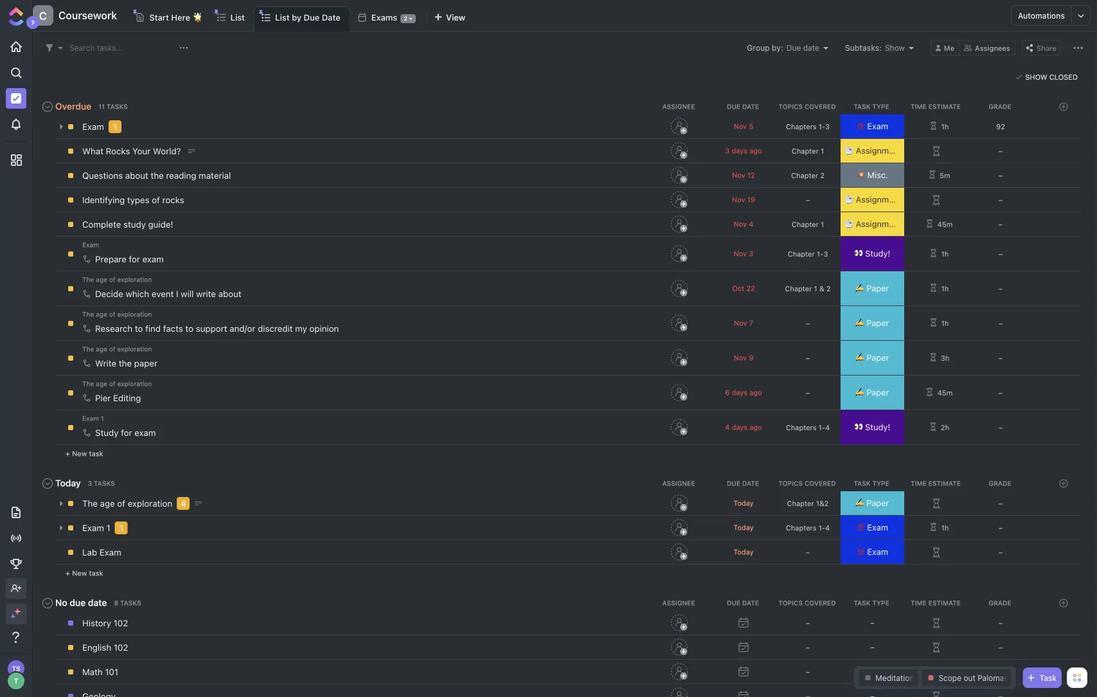 Task type: locate. For each thing, give the bounding box(es) containing it.
0 vertical spatial covered
[[805, 103, 836, 110]]

nov 9
[[734, 354, 754, 362]]

topics for overdue
[[779, 103, 803, 110]]

study! for prepare for exam
[[866, 249, 891, 258]]

assignee for no due date
[[663, 599, 696, 607]]

nov 7
[[734, 319, 754, 327]]

0 vertical spatial topics
[[779, 103, 803, 110]]

covered
[[805, 103, 836, 110], [805, 480, 836, 487], [805, 599, 836, 607]]

1 horizontal spatial 2
[[821, 171, 825, 180]]

nov left the 7
[[734, 319, 748, 327]]

👀 study!
[[855, 249, 891, 258], [855, 422, 891, 432]]

📑 for identifying types of rocks
[[846, 195, 854, 204]]

2 task type button from the top
[[841, 480, 906, 487]]

1 vertical spatial 📑  assignment
[[846, 195, 902, 204]]

chapter 1 for nov 4
[[792, 220, 825, 229]]

age up research at the top
[[96, 311, 107, 318]]

0 vertical spatial ago
[[750, 147, 762, 155]]

time estimate
[[911, 103, 961, 110], [911, 480, 961, 487], [911, 599, 961, 607]]

ago down 6 days ago dropdown button
[[750, 423, 763, 432]]

task for today
[[854, 480, 871, 487]]

0 horizontal spatial 2
[[404, 15, 408, 22]]

3 estimate from the top
[[929, 599, 961, 607]]

of left rocks
[[152, 195, 160, 205]]

chapter inside button
[[792, 171, 819, 180]]

3 task type button from the top
[[841, 599, 906, 607]]

3 inside dropdown button
[[726, 147, 730, 155]]

of
[[152, 195, 160, 205], [109, 276, 115, 283], [109, 311, 115, 318], [109, 345, 115, 353], [109, 380, 115, 387], [117, 498, 125, 509]]

1- inside chapter 1-3 button
[[817, 250, 824, 258]]

1 📑  assignment from the top
[[846, 146, 902, 155]]

✍️  paper button for event
[[841, 271, 905, 305]]

2 ✍️  paper from the top
[[856, 318, 890, 328]]

complete study guide! link
[[79, 214, 644, 235]]

2 vertical spatial estimate
[[929, 599, 961, 607]]

assignee button
[[648, 103, 713, 110], [648, 480, 713, 487], [648, 599, 713, 607]]

1 vertical spatial tasks
[[94, 480, 115, 487]]

3 topics from the top
[[779, 599, 803, 607]]

0 vertical spatial 45m button
[[921, 219, 953, 229]]

0 vertical spatial time estimate
[[911, 103, 961, 110]]

task type button
[[841, 103, 906, 110], [841, 480, 906, 487], [841, 599, 906, 607]]

0 vertical spatial assignee
[[663, 103, 696, 110]]

chapter 1 up chapter 1-3 button
[[792, 220, 825, 229]]

1 study! from the top
[[866, 249, 891, 258]]

2 👀 from the top
[[855, 422, 863, 432]]

92
[[997, 123, 1006, 131]]

1h for research to find facts to support and/or discredit my opinion
[[942, 319, 949, 328]]

2 due date button from the top
[[713, 480, 777, 487]]

1 vertical spatial study!
[[866, 422, 891, 432]]

task down the study
[[89, 450, 103, 458]]

exam down the guide!
[[142, 254, 164, 264]]

age up decide
[[96, 276, 107, 283]]

of down 3 tasks dropdown button
[[117, 498, 125, 509]]

1 horizontal spatial show
[[1026, 73, 1048, 81]]

today button for exam 1
[[712, 523, 776, 532]]

assignment for complete study guide!
[[856, 219, 902, 229]]

estimate for no due date
[[929, 599, 961, 607]]

nov for nov 5
[[734, 122, 747, 131]]

👀 study! for study for exam
[[855, 422, 891, 432]]

2 vertical spatial covered
[[805, 599, 836, 607]]

tasks for overdue
[[107, 103, 128, 110]]

+ new task down 'lab'
[[66, 569, 103, 578]]

1 vertical spatial due date button
[[713, 480, 777, 487]]

3 💯 exam from the top
[[857, 547, 889, 557]]

due date button for overdue
[[713, 103, 777, 110]]

nov
[[734, 122, 747, 131], [733, 171, 746, 179], [733, 196, 746, 204], [734, 220, 747, 228], [734, 250, 747, 258], [734, 319, 748, 327], [734, 354, 747, 362]]

for right the study
[[121, 428, 132, 438]]

lab exam
[[82, 547, 121, 558]]

1 vertical spatial for
[[121, 428, 132, 438]]

– button for english 102
[[841, 635, 905, 659]]

chapter for 12
[[792, 171, 819, 180]]

paper for event
[[867, 283, 890, 293]]

the left reading
[[151, 170, 164, 181]]

3 💯 exam button from the top
[[841, 540, 905, 564]]

1 💯 from the top
[[857, 121, 866, 131]]

show
[[886, 43, 905, 52], [1026, 73, 1048, 81]]

4 1h from the top
[[942, 319, 949, 328]]

task type button for today
[[841, 480, 906, 487]]

3 1h button from the top
[[925, 283, 949, 294]]

2 time estimate from the top
[[911, 480, 961, 487]]

age up write
[[96, 345, 107, 353]]

ago right 6
[[750, 388, 763, 397]]

nov for nov 12
[[733, 171, 746, 179]]

task down the lab exam
[[89, 569, 103, 578]]

0 vertical spatial 2
[[404, 15, 408, 22]]

1 ago from the top
[[750, 147, 762, 155]]

1 horizontal spatial list
[[275, 13, 290, 22]]

of for the
[[109, 345, 115, 353]]

2 vertical spatial topics
[[779, 599, 803, 607]]

exam for prepare for exam
[[142, 254, 164, 264]]

1 vertical spatial + new task
[[66, 569, 103, 578]]

0 vertical spatial time estimate button
[[906, 103, 970, 110]]

11 tasks
[[99, 103, 128, 110]]

0 vertical spatial time
[[911, 103, 927, 110]]

nov down nov 4 dropdown button on the right top of the page
[[734, 250, 747, 258]]

1 chapters from the top
[[786, 123, 817, 131]]

days down 6 days ago dropdown button
[[732, 423, 748, 432]]

45m button
[[921, 219, 953, 229], [921, 387, 953, 398]]

5m button
[[923, 170, 951, 180]]

2 horizontal spatial 2
[[827, 285, 831, 293]]

1 chapter 1 button from the top
[[776, 141, 841, 161]]

3 time estimate from the top
[[911, 599, 961, 607]]

1 time estimate from the top
[[911, 103, 961, 110]]

3 due date button from the top
[[713, 599, 777, 607]]

of up research at the top
[[109, 311, 115, 318]]

days for pier editing
[[732, 388, 748, 397]]

assignee
[[663, 103, 696, 110], [663, 480, 696, 487], [663, 599, 696, 607]]

1 vertical spatial 📑
[[846, 195, 854, 204]]

time estimate button for overdue
[[906, 103, 970, 110]]

show left the closed
[[1026, 73, 1048, 81]]

chapter for 22
[[785, 285, 812, 293]]

date for no due date
[[743, 599, 760, 607]]

+ new task down the study
[[66, 450, 103, 458]]

2 type from the top
[[873, 480, 890, 487]]

5
[[750, 122, 754, 131]]

–
[[999, 147, 1003, 155], [999, 171, 1003, 180], [806, 196, 810, 204], [999, 196, 1003, 204], [999, 220, 1003, 229], [999, 250, 1003, 258], [999, 285, 1003, 293], [806, 319, 810, 328], [999, 319, 1003, 328], [806, 354, 810, 362], [999, 354, 1003, 362], [806, 389, 810, 397], [999, 389, 1003, 397], [999, 423, 1003, 432], [999, 499, 1003, 508], [999, 524, 1003, 532], [806, 548, 810, 557], [999, 548, 1003, 557], [871, 619, 875, 627], [806, 619, 810, 627], [999, 619, 1003, 627], [871, 643, 875, 651], [806, 643, 810, 652], [999, 643, 1003, 652], [806, 668, 810, 676], [999, 668, 1003, 676]]

chapter 1 button up chapter 1-3 button
[[776, 215, 841, 234]]

show right 'subtasks:'
[[886, 43, 905, 52]]

0 horizontal spatial the
[[119, 358, 132, 369]]

Search tasks... text field
[[69, 39, 176, 57]]

assignment for identifying types of rocks
[[856, 195, 902, 204]]

0 vertical spatial 👀 study!
[[855, 249, 891, 258]]

1 vertical spatial 2
[[821, 171, 825, 180]]

2 right exams link
[[404, 15, 408, 22]]

nov 4 button
[[712, 220, 776, 229]]

4 paper from the top
[[867, 388, 890, 397]]

automations button
[[1012, 6, 1072, 25]]

1 vertical spatial ago
[[750, 388, 763, 397]]

0 vertical spatial task type
[[854, 103, 890, 110]]

the for pier editing
[[82, 380, 94, 387]]

45m down the 5m
[[938, 220, 953, 229]]

exam 1
[[82, 415, 104, 422], [82, 523, 110, 533]]

tasks for no due date
[[120, 599, 141, 607]]

1 vertical spatial topics covered
[[779, 480, 836, 487]]

2 list from the left
[[275, 13, 290, 22]]

0 horizontal spatial about
[[125, 170, 148, 181]]

1 vertical spatial +
[[66, 569, 70, 578]]

ts
[[12, 665, 20, 672]]

1 horizontal spatial the
[[151, 170, 164, 181]]

nov down nov 19 dropdown button
[[734, 220, 747, 228]]

3 chapters from the top
[[786, 524, 817, 532]]

1 102 from the top
[[114, 618, 128, 628]]

0 vertical spatial today button
[[712, 499, 776, 508]]

3 inside dropdown button
[[749, 250, 754, 258]]

nov left 5
[[734, 122, 747, 131]]

4 inside dropdown button
[[726, 423, 730, 432]]

1 vertical spatial new
[[72, 569, 87, 578]]

grade
[[989, 103, 1012, 110], [989, 480, 1012, 487], [989, 599, 1012, 607]]

📑  assignment for complete study guide!
[[846, 219, 902, 229]]

chapter for days
[[792, 147, 819, 155]]

world?
[[153, 146, 181, 156]]

1 estimate from the top
[[929, 103, 961, 110]]

0 vertical spatial – button
[[841, 611, 905, 635]]

3 task type from the top
[[854, 599, 890, 607]]

the right write
[[119, 358, 132, 369]]

1 vertical spatial time estimate
[[911, 480, 961, 487]]

2 102 from the top
[[114, 642, 128, 653]]

nov 3 button
[[712, 250, 776, 258]]

list by due date link
[[275, 7, 346, 31]]

1 grade from the top
[[989, 103, 1012, 110]]

what
[[82, 146, 103, 156]]

✍️ for paper
[[856, 353, 865, 363]]

list left by
[[275, 13, 290, 22]]

3 the age of exploration from the top
[[82, 345, 152, 353]]

&
[[820, 285, 825, 293]]

2 45m from the top
[[938, 389, 953, 397]]

1 assignee button from the top
[[648, 103, 713, 110]]

chapter 1&2 button
[[776, 494, 841, 513]]

english 102 link
[[79, 637, 644, 659]]

paper
[[867, 283, 890, 293], [867, 318, 890, 328], [867, 353, 890, 363], [867, 388, 890, 397], [867, 498, 890, 508]]

nov 4
[[734, 220, 754, 228]]

type for overdue
[[873, 103, 890, 110]]

45m button up 2h dropdown button
[[921, 387, 953, 398]]

3 tasks button
[[86, 480, 119, 487]]

the age of exploration up write the paper
[[82, 345, 152, 353]]

of up write
[[109, 345, 115, 353]]

3 📑  assignment from the top
[[846, 219, 902, 229]]

2 paper from the top
[[867, 318, 890, 328]]

0 vertical spatial task type button
[[841, 103, 906, 110]]

chapter 1 button for nov 4
[[776, 215, 841, 234]]

1 💯 exam button from the top
[[841, 114, 905, 138]]

type
[[873, 103, 890, 110], [873, 480, 890, 487], [873, 599, 890, 607]]

ago
[[750, 147, 762, 155], [750, 388, 763, 397], [750, 423, 763, 432]]

the for decide which event i will write about
[[82, 276, 94, 283]]

1h button for research to find facts to support and/or discredit my opinion
[[925, 318, 949, 328]]

2 chapter 1 button from the top
[[776, 215, 841, 234]]

💯
[[857, 121, 866, 131], [857, 523, 866, 532], [857, 547, 866, 557]]

1 vertical spatial days
[[732, 388, 748, 397]]

1 to from the left
[[135, 323, 143, 334]]

chapter 1 button down "chapters 1-3" 'button'
[[776, 141, 841, 161]]

3 topics covered from the top
[[779, 599, 836, 607]]

my
[[295, 323, 307, 334]]

math 101 link
[[79, 661, 644, 683]]

age for pier
[[96, 380, 107, 387]]

0 vertical spatial 💯 exam
[[857, 121, 889, 131]]

0 vertical spatial show
[[886, 43, 905, 52]]

1 📑 from the top
[[846, 146, 854, 155]]

1 ✍️  paper button from the top
[[841, 271, 905, 305]]

2 vertical spatial assignment
[[856, 219, 902, 229]]

2 vertical spatial 💯 exam button
[[841, 540, 905, 564]]

2 vertical spatial type
[[873, 599, 890, 607]]

0 vertical spatial tasks
[[107, 103, 128, 110]]

2 grade from the top
[[989, 480, 1012, 487]]

3 topics covered button from the top
[[777, 599, 841, 607]]

2 📑  assignment from the top
[[846, 195, 902, 204]]

estimate
[[929, 103, 961, 110], [929, 480, 961, 487], [929, 599, 961, 607]]

the age of exploration up decide
[[82, 276, 152, 283]]

2 vertical spatial 📑
[[846, 219, 854, 229]]

list by due date
[[275, 13, 341, 22]]

for
[[129, 254, 140, 264], [121, 428, 132, 438]]

1 vertical spatial 👀 study! button
[[841, 410, 905, 444]]

2 time estimate button from the top
[[906, 480, 970, 487]]

event
[[152, 289, 174, 299]]

chapters for exam 1
[[786, 524, 817, 532]]

1 vertical spatial chapters
[[786, 423, 817, 432]]

chapter 1 button for 3 days ago
[[776, 141, 841, 161]]

due date for no due date
[[727, 599, 760, 607]]

2 vertical spatial grade button
[[970, 599, 1034, 607]]

2 study! from the top
[[866, 422, 891, 432]]

1 assignee from the top
[[663, 103, 696, 110]]

2 vertical spatial today button
[[712, 548, 776, 557]]

days right 6
[[732, 388, 748, 397]]

📑  assignment for identifying types of rocks
[[846, 195, 902, 204]]

the for write the paper
[[82, 345, 94, 353]]

lab exam link
[[79, 542, 644, 563]]

2 the from the top
[[82, 311, 94, 318]]

7
[[750, 319, 754, 327]]

exam right the study
[[135, 428, 156, 438]]

2 assignee button from the top
[[648, 480, 713, 487]]

due for no due date
[[727, 599, 741, 607]]

the
[[151, 170, 164, 181], [119, 358, 132, 369]]

2 topics covered from the top
[[779, 480, 836, 487]]

2 topics from the top
[[779, 480, 803, 487]]

11
[[99, 103, 105, 110]]

5 ✍️ from the top
[[856, 498, 865, 508]]

about up types
[[125, 170, 148, 181]]

1 vertical spatial 📑  assignment button
[[841, 188, 905, 212]]

45m for 📑  assignment
[[938, 220, 953, 229]]

1 👀 from the top
[[855, 249, 863, 258]]

+
[[66, 450, 70, 458], [66, 569, 70, 578]]

nov left 9
[[734, 354, 747, 362]]

2 vertical spatial 📑  assignment button
[[841, 212, 905, 236]]

📑  assignment button
[[841, 139, 905, 163], [841, 188, 905, 212], [841, 212, 905, 236]]

2 assignee from the top
[[663, 480, 696, 487]]

chapters 1-4 for 💯 exam
[[786, 524, 830, 532]]

2 today button from the top
[[712, 523, 776, 532]]

1 today button from the top
[[712, 499, 776, 508]]

1 vertical spatial topics
[[779, 480, 803, 487]]

2 due date from the top
[[727, 480, 760, 487]]

chapter for 4
[[792, 220, 819, 229]]

the age of exploration down 3 tasks dropdown button
[[82, 498, 173, 509]]

task type for overdue
[[854, 103, 890, 110]]

3 assignment from the top
[[856, 219, 902, 229]]

today for chapter 1&2
[[734, 499, 754, 507]]

2 👀 study! button from the top
[[841, 410, 905, 444]]

1 45m from the top
[[938, 220, 953, 229]]

i
[[176, 289, 178, 299]]

the age of exploration up research at the top
[[82, 311, 152, 318]]

2 vertical spatial topics covered
[[779, 599, 836, 607]]

and/or
[[230, 323, 256, 334]]

🌟
[[193, 12, 201, 22]]

2 vertical spatial ago
[[750, 423, 763, 432]]

3
[[826, 123, 830, 131], [726, 147, 730, 155], [749, 250, 754, 258], [824, 250, 829, 258], [88, 480, 92, 487]]

nov left 12 at the right top of the page
[[733, 171, 746, 179]]

0 vertical spatial chapters
[[786, 123, 817, 131]]

1 vertical spatial task type
[[854, 480, 890, 487]]

0 vertical spatial exam
[[142, 254, 164, 264]]

study
[[95, 428, 119, 438]]

1 vertical spatial exam
[[135, 428, 156, 438]]

0 vertical spatial chapter 1 button
[[776, 141, 841, 161]]

1h button for decide which event i will write about
[[925, 283, 949, 294]]

time estimate button
[[906, 103, 970, 110], [906, 480, 970, 487], [906, 599, 970, 607]]

0 vertical spatial 👀
[[855, 249, 863, 258]]

3 today button from the top
[[712, 548, 776, 557]]

tasks
[[107, 103, 128, 110], [94, 480, 115, 487], [120, 599, 141, 607]]

due date
[[727, 103, 760, 110], [727, 480, 760, 487], [727, 599, 760, 607]]

date
[[322, 13, 341, 22]]

guide!
[[148, 219, 173, 230]]

chapter
[[792, 147, 819, 155], [792, 171, 819, 180], [792, 220, 819, 229], [788, 250, 815, 258], [785, 285, 812, 293], [788, 499, 815, 508]]

0 vertical spatial about
[[125, 170, 148, 181]]

for inside "link"
[[129, 254, 140, 264]]

list link
[[231, 6, 250, 31]]

chapter 1 down "chapters 1-3" 'button'
[[792, 147, 825, 155]]

chapters 1-4 button for 👀 study!
[[776, 418, 841, 437]]

the age of exploration up pier editing
[[82, 380, 152, 387]]

task for overdue
[[854, 103, 871, 110]]

chapters for exam
[[786, 123, 817, 131]]

ago for study for exam
[[750, 423, 763, 432]]

0 vertical spatial 45m
[[938, 220, 953, 229]]

questions about the reading material link
[[79, 165, 644, 187]]

1 vertical spatial 💯 exam button
[[841, 516, 905, 540]]

0 vertical spatial chapters 1-4 button
[[776, 418, 841, 437]]

tasks right the 11
[[107, 103, 128, 110]]

list inside 'link'
[[231, 12, 245, 22]]

3 covered from the top
[[805, 599, 836, 607]]

💯 for exam 1
[[857, 523, 866, 532]]

1 vertical spatial type
[[873, 480, 890, 487]]

1 vertical spatial the
[[119, 358, 132, 369]]

covered for overdue
[[805, 103, 836, 110]]

1 vertical spatial 💯 exam
[[857, 523, 889, 532]]

2 vertical spatial 📑  assignment
[[846, 219, 902, 229]]

0 vertical spatial due date button
[[713, 103, 777, 110]]

due date for today
[[727, 480, 760, 487]]

list right 🌟
[[231, 12, 245, 22]]

1 the age of exploration from the top
[[82, 276, 152, 283]]

of up pier editing
[[109, 380, 115, 387]]

chapters down chapter 1&2 button
[[786, 524, 817, 532]]

5 ✍️  paper from the top
[[856, 498, 890, 508]]

3 tasks
[[88, 480, 115, 487]]

to
[[135, 323, 143, 334], [185, 323, 194, 334]]

type for today
[[873, 480, 890, 487]]

exploration for the
[[117, 345, 152, 353]]

age up pier
[[96, 380, 107, 387]]

1 vertical spatial exam 1
[[82, 523, 110, 533]]

chapters right 4 days ago dropdown button at right bottom
[[786, 423, 817, 432]]

2 💯 from the top
[[857, 523, 866, 532]]

estimate for overdue
[[929, 103, 961, 110]]

0 vertical spatial chapter 1
[[792, 147, 825, 155]]

1 vertical spatial time estimate button
[[906, 480, 970, 487]]

chapter 1 & 2 button
[[776, 279, 841, 298]]

days down nov 5 dropdown button
[[732, 147, 748, 155]]

2 chapters 1-4 from the top
[[786, 524, 830, 532]]

45m up 2h
[[938, 389, 953, 397]]

✍️  paper button for find
[[841, 306, 905, 340]]

new up 3 tasks dropdown button
[[72, 450, 87, 458]]

0 vertical spatial task
[[89, 450, 103, 458]]

3 ✍️ from the top
[[856, 353, 865, 363]]

1 vertical spatial 45m button
[[921, 387, 953, 398]]

exam inside "link"
[[142, 254, 164, 264]]

chapter 1 button
[[776, 141, 841, 161], [776, 215, 841, 234]]

2 to from the left
[[185, 323, 194, 334]]

2 vertical spatial days
[[732, 423, 748, 432]]

1 vertical spatial chapters 1-4 button
[[776, 518, 841, 538]]

3 ✍️  paper from the top
[[856, 353, 890, 363]]

nov for nov 4
[[734, 220, 747, 228]]

2h button
[[924, 422, 950, 432]]

discredit
[[258, 323, 293, 334]]

0 vertical spatial 💯
[[857, 121, 866, 131]]

2 1h button from the top
[[925, 249, 949, 259]]

chapter 1-3 button
[[776, 244, 841, 264]]

3 grade button from the top
[[970, 599, 1034, 607]]

for right prepare
[[129, 254, 140, 264]]

questions
[[82, 170, 123, 181]]

2 the age of exploration from the top
[[82, 311, 152, 318]]

1 horizontal spatial to
[[185, 323, 194, 334]]

paper
[[134, 358, 158, 369]]

chapter 1 for 3 days ago
[[792, 147, 825, 155]]

nov inside dropdown button
[[733, 171, 746, 179]]

2 assignment from the top
[[856, 195, 902, 204]]

0 vertical spatial study!
[[866, 249, 891, 258]]

sparkle svg 2 image
[[10, 614, 15, 619]]

ago down 5
[[750, 147, 762, 155]]

task type for no due date
[[854, 599, 890, 607]]

0 vertical spatial 📑  assignment
[[846, 146, 902, 155]]

2 vertical spatial due date
[[727, 599, 760, 607]]

0 horizontal spatial list
[[231, 12, 245, 22]]

45m button down 5m dropdown button
[[921, 219, 953, 229]]

2 vertical spatial 2
[[827, 285, 831, 293]]

today
[[55, 478, 81, 488], [734, 499, 754, 507], [734, 523, 754, 532], [734, 548, 754, 556]]

4 inside dropdown button
[[749, 220, 754, 228]]

45m button for ✍️  paper
[[921, 387, 953, 398]]

0 vertical spatial 📑
[[846, 146, 854, 155]]

2 – button from the top
[[841, 635, 905, 659]]

2 👀 study! from the top
[[855, 422, 891, 432]]

due date button
[[713, 103, 777, 110], [713, 480, 777, 487], [713, 599, 777, 607]]

1 vertical spatial covered
[[805, 480, 836, 487]]

to left the find
[[135, 323, 143, 334]]

3 ✍️  paper button from the top
[[841, 341, 905, 375]]

study! for study for exam
[[866, 422, 891, 432]]

nov for nov 7
[[734, 319, 748, 327]]

0 vertical spatial assignment
[[856, 146, 902, 155]]

1 vertical spatial chapter 1 button
[[776, 215, 841, 234]]

0 vertical spatial 📑  assignment button
[[841, 139, 905, 163]]

3 assignee from the top
[[663, 599, 696, 607]]

tasks down the study
[[94, 480, 115, 487]]

1 due date from the top
[[727, 103, 760, 110]]

rocks
[[106, 146, 130, 156]]

0 vertical spatial 👀 study! button
[[841, 237, 905, 271]]

0 vertical spatial exam 1
[[82, 415, 104, 422]]

new down 'lab'
[[72, 569, 87, 578]]

1 vertical spatial due date
[[727, 480, 760, 487]]

1 chapters 1-4 button from the top
[[776, 418, 841, 437]]

about right write at the top left of the page
[[218, 289, 242, 299]]

1 – button from the top
[[841, 611, 905, 635]]

1 the from the top
[[82, 276, 94, 283]]

2 ago from the top
[[750, 388, 763, 397]]

3 📑  assignment button from the top
[[841, 212, 905, 236]]

2 📑 from the top
[[846, 195, 854, 204]]

to right facts
[[185, 323, 194, 334]]

✍️  paper button
[[841, 271, 905, 305], [841, 306, 905, 340], [841, 341, 905, 375], [841, 376, 905, 410], [841, 491, 905, 515]]

102 down 8
[[114, 618, 128, 628]]

nov for nov 19
[[733, 196, 746, 204]]

3 inside 'button'
[[826, 123, 830, 131]]

what rocks your world? link
[[79, 140, 644, 162]]

2 45m button from the top
[[921, 387, 953, 398]]

exam 1 up the study
[[82, 415, 104, 422]]

2 left 💥
[[821, 171, 825, 180]]

topics
[[779, 103, 803, 110], [779, 480, 803, 487], [779, 599, 803, 607]]

nov left 19
[[733, 196, 746, 204]]

exam 1 up the lab exam
[[82, 523, 110, 533]]

2 vertical spatial 💯 exam
[[857, 547, 889, 557]]

tasks right 8
[[120, 599, 141, 607]]

2 📑  assignment button from the top
[[841, 188, 905, 212]]

1- for 3
[[817, 250, 824, 258]]

chapters up chapter 2 on the top right of the page
[[786, 123, 817, 131]]

1 vertical spatial assignee button
[[648, 480, 713, 487]]

1- inside "chapters 1-3" 'button'
[[819, 123, 826, 131]]

1 chapters 1-4 from the top
[[786, 423, 830, 432]]

4 1h button from the top
[[925, 318, 949, 328]]

1 time from the top
[[911, 103, 927, 110]]

decide
[[95, 289, 123, 299]]

0 vertical spatial grade button
[[970, 103, 1034, 110]]

0 vertical spatial topics covered button
[[777, 103, 841, 110]]

assignee for overdue
[[663, 103, 696, 110]]

0 vertical spatial days
[[732, 147, 748, 155]]

0 vertical spatial assignee button
[[648, 103, 713, 110]]

find
[[145, 323, 161, 334]]

age down 3 tasks dropdown button
[[100, 498, 115, 509]]

102 right english
[[114, 642, 128, 653]]

2 right "&"
[[827, 285, 831, 293]]

of up decide
[[109, 276, 115, 283]]



Task type: describe. For each thing, give the bounding box(es) containing it.
👀 study! button for study for exam
[[841, 410, 905, 444]]

assignee for today
[[663, 480, 696, 487]]

history 102
[[82, 618, 128, 628]]

5 the from the top
[[82, 498, 98, 509]]

topics covered for today
[[779, 480, 836, 487]]

topics for today
[[779, 480, 803, 487]]

102 for english 102
[[114, 642, 128, 653]]

ago for pier editing
[[750, 388, 763, 397]]

💯 exam button for exam
[[841, 114, 905, 138]]

math
[[82, 667, 103, 677]]

share
[[1037, 44, 1057, 52]]

task type for today
[[854, 480, 890, 487]]

here
[[171, 12, 190, 22]]

grade for overdue
[[989, 103, 1012, 110]]

me
[[945, 44, 955, 52]]

facts
[[163, 323, 183, 334]]

due for today
[[727, 480, 741, 487]]

date for overdue
[[743, 103, 760, 110]]

paper for find
[[867, 318, 890, 328]]

6
[[726, 388, 730, 397]]

nov 12 button
[[712, 171, 776, 180]]

tasks for today
[[94, 480, 115, 487]]

topics covered for no due date
[[779, 599, 836, 607]]

1h for decide which event i will write about
[[942, 285, 949, 293]]

write the paper
[[95, 358, 158, 369]]

will
[[181, 289, 194, 299]]

types
[[127, 195, 150, 205]]

grade for today
[[989, 480, 1012, 487]]

45m button for 📑  assignment
[[921, 219, 953, 229]]

1- for days
[[819, 423, 826, 432]]

material
[[199, 170, 231, 181]]

0 vertical spatial the
[[151, 170, 164, 181]]

📑  assignment button for identifying types of rocks
[[841, 188, 905, 212]]

complete
[[82, 219, 121, 230]]

no
[[55, 597, 67, 608]]

lab
[[82, 547, 97, 558]]

📑  assignment button for complete study guide!
[[841, 212, 905, 236]]

💥 misc.
[[857, 170, 889, 180]]

topics covered button for no due date
[[777, 599, 841, 607]]

1 horizontal spatial about
[[218, 289, 242, 299]]

covered for no due date
[[805, 599, 836, 607]]

time estimate button for today
[[906, 480, 970, 487]]

study for exam
[[95, 428, 156, 438]]

12
[[748, 171, 756, 179]]

✍️  paper for find
[[856, 318, 890, 328]]

3h button
[[924, 353, 950, 363]]

what rocks your world?
[[82, 146, 181, 156]]

grade button for today
[[970, 480, 1034, 487]]

due date button for today
[[713, 480, 777, 487]]

time for overdue
[[911, 103, 927, 110]]

time estimate for overdue
[[911, 103, 961, 110]]

subtasks: show
[[846, 43, 905, 52]]

write the paper link
[[79, 352, 644, 374]]

days for study for exam
[[732, 423, 748, 432]]

show inside button
[[1026, 73, 1048, 81]]

math 101
[[82, 667, 118, 677]]

💯 exam for exam 1
[[857, 523, 889, 532]]

1h for prepare for exam
[[942, 250, 949, 258]]

assignees button
[[960, 40, 1016, 56]]

date for today
[[743, 480, 760, 487]]

exam for study for exam
[[135, 428, 156, 438]]

2 chapters from the top
[[786, 423, 817, 432]]

nov 9 button
[[712, 354, 776, 362]]

chapter 1&2
[[788, 499, 829, 508]]

questions about the reading material
[[82, 170, 231, 181]]

22
[[747, 284, 756, 293]]

exploration for editing
[[117, 380, 152, 387]]

view
[[446, 12, 466, 22]]

nov for nov 3
[[734, 250, 747, 258]]

✍️ for event
[[856, 283, 865, 293]]

chapter for 3
[[788, 250, 815, 258]]

nov 19
[[733, 196, 756, 204]]

decide which event i will write about
[[95, 289, 242, 299]]

of for to
[[109, 311, 115, 318]]

exploration for to
[[117, 311, 152, 318]]

reading
[[166, 170, 196, 181]]

for for study
[[121, 428, 132, 438]]

age for research
[[96, 311, 107, 318]]

of for which
[[109, 276, 115, 283]]

by:
[[772, 43, 784, 52]]

write
[[196, 289, 216, 299]]

8
[[114, 599, 118, 607]]

assignees
[[976, 44, 1011, 52]]

1 days from the top
[[732, 147, 748, 155]]

task type button for no due date
[[841, 599, 906, 607]]

3 inside button
[[824, 250, 829, 258]]

search tasks...
[[69, 43, 123, 52]]

start here 🌟
[[149, 12, 201, 22]]

topics covered button for today
[[777, 480, 841, 487]]

4 days ago button
[[712, 423, 776, 432]]

the age of exploration for research
[[82, 311, 152, 318]]

5 ✍️  paper button from the top
[[841, 491, 905, 515]]

task for no due date
[[854, 599, 871, 607]]

4 ✍️  paper from the top
[[856, 388, 890, 397]]

time for no due date
[[911, 599, 927, 607]]

study
[[124, 219, 146, 230]]

the age of exploration for pier
[[82, 380, 152, 387]]

prepare for exam
[[95, 254, 164, 264]]

1 📑  assignment button from the top
[[841, 139, 905, 163]]

sparkle svg 1 image
[[14, 608, 21, 615]]

nov 5
[[734, 122, 754, 131]]

2 inside chapter 2 button
[[821, 171, 825, 180]]

1- for 5
[[819, 123, 826, 131]]

closed
[[1050, 73, 1079, 81]]

chapter 2 button
[[776, 166, 841, 185]]

nov 19 button
[[712, 196, 776, 204]]

2 + new task from the top
[[66, 569, 103, 578]]

1 1h button from the top
[[925, 121, 949, 132]]

1 exam 1 from the top
[[82, 415, 104, 422]]

topics for no due date
[[779, 599, 803, 607]]

✍️  paper for event
[[856, 283, 890, 293]]

💯 exam for exam
[[857, 121, 889, 131]]

92 button
[[969, 117, 1033, 136]]

the age of exploration for write
[[82, 345, 152, 353]]

group
[[747, 43, 770, 52]]

– button for history 102
[[841, 611, 905, 635]]

💥 misc. button
[[841, 163, 905, 187]]

identifying types of rocks link
[[79, 189, 644, 211]]

💯 for exam
[[857, 121, 866, 131]]

your
[[132, 146, 151, 156]]

assignee button for overdue
[[648, 103, 713, 110]]

1 + new task from the top
[[66, 450, 103, 458]]

list for list by due date
[[275, 13, 290, 22]]

chapter 1-3
[[788, 250, 829, 258]]

chapters 1-3
[[786, 123, 830, 131]]

topics covered button for overdue
[[777, 103, 841, 110]]

2 inside chapter 1 & 2 button
[[827, 285, 831, 293]]

view settings image
[[1074, 43, 1084, 53]]

5 1h button from the top
[[925, 523, 949, 533]]

type for no due date
[[873, 599, 890, 607]]

grade for no due date
[[989, 599, 1012, 607]]

1 new from the top
[[72, 450, 87, 458]]

automations
[[1019, 11, 1066, 20]]

45m for ✍️  paper
[[938, 389, 953, 397]]

oct 22 button
[[712, 284, 776, 293]]

overdue
[[55, 101, 91, 112]]

nov 3
[[734, 250, 754, 258]]

1 inside button
[[815, 285, 818, 293]]

chapters 1-3 button
[[776, 117, 841, 136]]

for for prepare
[[129, 254, 140, 264]]

age for write
[[96, 345, 107, 353]]

✍️  paper for paper
[[856, 353, 890, 363]]

3h
[[941, 354, 950, 362]]

chapters 1-4 for 👀 study!
[[786, 423, 830, 432]]

research to find facts to support and/or discredit my opinion link
[[79, 318, 644, 340]]

chapters 1-4 button for 💯 exam
[[776, 518, 841, 538]]

4 ✍️ from the top
[[856, 388, 865, 397]]

3 days ago button
[[712, 147, 776, 155]]

💥
[[857, 170, 866, 180]]

view settings element
[[1071, 40, 1087, 56]]

3 days ago
[[726, 147, 762, 155]]

5 paper from the top
[[867, 498, 890, 508]]

1h button for prepare for exam
[[925, 249, 949, 259]]

show closed button
[[1013, 71, 1082, 84]]

2 + from the top
[[66, 569, 70, 578]]

due date button for no due date
[[713, 599, 777, 607]]

0 horizontal spatial show
[[886, 43, 905, 52]]

time for today
[[911, 480, 927, 487]]

exploration for which
[[117, 276, 152, 283]]

identifying
[[82, 195, 125, 205]]

of for editing
[[109, 380, 115, 387]]

no due date
[[55, 597, 107, 608]]

2 task from the top
[[89, 569, 103, 578]]

search
[[69, 43, 95, 52]]

2 new from the top
[[72, 569, 87, 578]]

study for exam link
[[79, 422, 644, 444]]

identifying types of rocks
[[82, 195, 184, 205]]

1 + from the top
[[66, 450, 70, 458]]

view button
[[428, 6, 471, 32]]

5 1h from the top
[[942, 524, 949, 532]]

👀 study! for prepare for exam
[[855, 249, 891, 258]]

2 inside 2 'dropdown button'
[[404, 15, 408, 22]]

prepare for exam link
[[79, 248, 644, 270]]

pier editing
[[95, 393, 141, 403]]

4 ✍️  paper button from the top
[[841, 376, 905, 410]]

ts t
[[12, 665, 20, 685]]

nov 12
[[733, 171, 756, 179]]

share button
[[1023, 40, 1061, 56]]

1 task from the top
[[89, 450, 103, 458]]

english
[[82, 642, 111, 653]]

list for list
[[231, 12, 245, 22]]

subtasks:
[[846, 43, 882, 52]]

5 the age of exploration from the top
[[82, 498, 173, 509]]

102 for history 102
[[114, 618, 128, 628]]

today for chapters 1-4
[[734, 523, 754, 532]]

👀 study! button for prepare for exam
[[841, 237, 905, 271]]

1 1h from the top
[[942, 123, 949, 131]]

3 💯 from the top
[[857, 547, 866, 557]]

1 assignment from the top
[[856, 146, 902, 155]]

19
[[748, 196, 756, 204]]

assignee button for today
[[648, 480, 713, 487]]

which
[[126, 289, 149, 299]]

grade button for no due date
[[970, 599, 1034, 607]]

pier editing link
[[79, 387, 644, 409]]

2 exam 1 from the top
[[82, 523, 110, 533]]

opinion
[[310, 323, 339, 334]]



Task type: vqa. For each thing, say whether or not it's contained in the screenshot.


